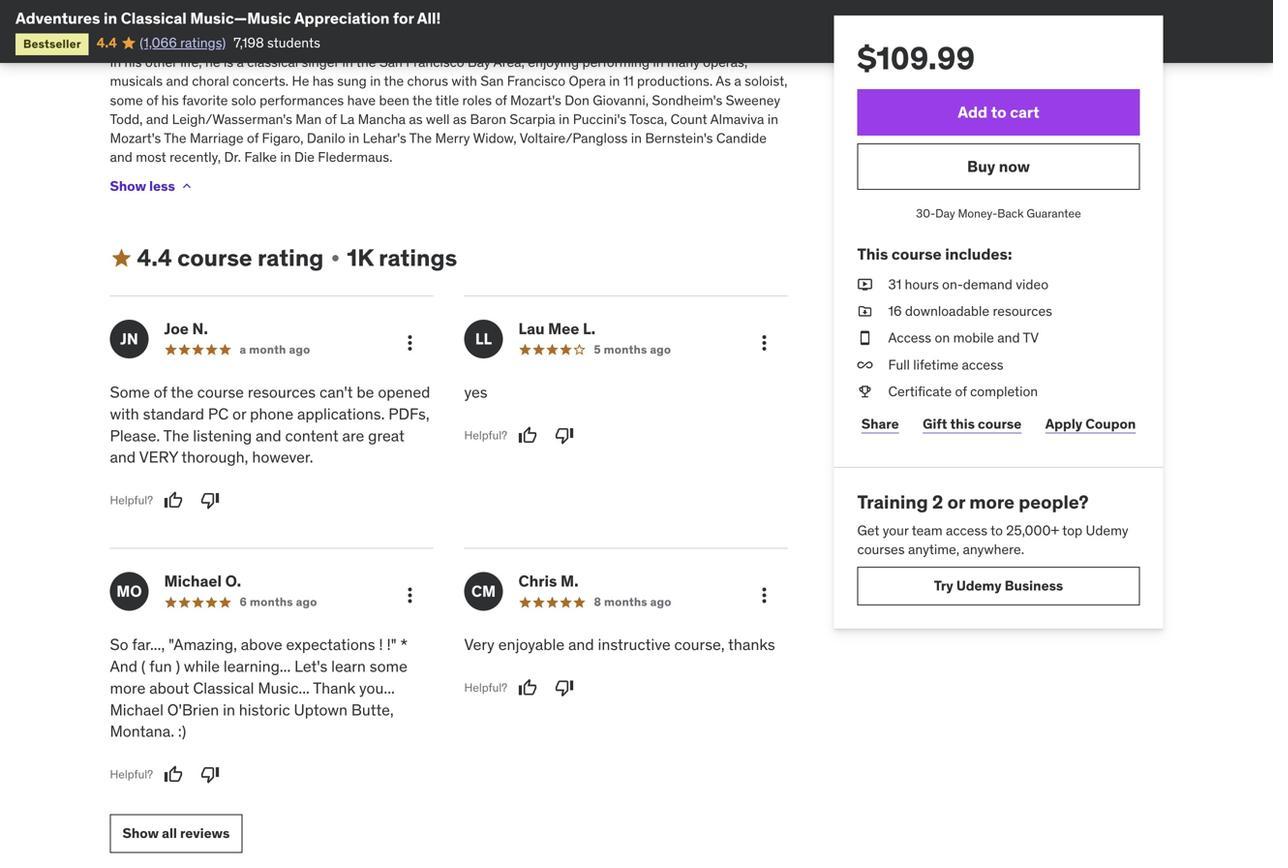 Task type: vqa. For each thing, say whether or not it's contained in the screenshot.
topmost Mozart's
yes



Task type: describe. For each thing, give the bounding box(es) containing it.
access
[[889, 329, 932, 346]]

gift this course link
[[919, 405, 1026, 444]]

xsmall image for certificate
[[858, 382, 873, 401]]

has
[[313, 72, 334, 90]]

4.4 for 4.4
[[97, 34, 117, 51]]

1 vertical spatial udemy
[[957, 577, 1002, 594]]

resources inside some of the course resources can't be opened with standard  pc or phone applications. pdfs, please. the listening and content are great and very thorough, however.
[[248, 382, 316, 402]]

in left many in the top right of the page
[[653, 53, 664, 71]]

of up falke
[[247, 129, 259, 147]]

ago for michael o.
[[296, 594, 317, 609]]

applications.
[[297, 404, 385, 424]]

more inside so far..., "amazing, above expectations ! !"    * and ( fun ) while learning...    let's learn some more about classical music...     thank you... michael o'brien in historic uptown butte, montana.        :)
[[110, 678, 146, 698]]

or inside some of the course resources can't be opened with standard  pc or phone applications. pdfs, please. the listening and content are great and very thorough, however.
[[232, 404, 246, 424]]

16
[[889, 302, 902, 320]]

jn
[[120, 329, 138, 349]]

11
[[624, 72, 634, 90]]

instructive
[[598, 635, 671, 654]]

adventures
[[15, 8, 100, 28]]

in his other life, he is a classical singer in the san francisco bay area, enjoying performing in many operas, musicals and choral concerts. he has sung in the chorus with san francisco opera in 11 productions. as a soloist, some of his favorite solo performances have been the title roles of mozart's don giovanni, sondheim's sweeney todd, and leigh/wasserman's man of la mancha as well as baron scarpia in puccini's tosca, count almaviva in mozart's the marriage of figaro, danilo in lehar's the merry widow, voltaire/pangloss in bernstein's candide and most recently, dr. falke in die fledermaus.
[[110, 53, 788, 166]]

all
[[162, 825, 177, 842]]

in up fledermaus.
[[349, 129, 360, 147]]

additional actions for review by chris m. image
[[753, 584, 776, 607]]

can't
[[320, 382, 353, 402]]

full
[[889, 356, 910, 373]]

1 vertical spatial a
[[735, 72, 742, 90]]

course inside some of the course resources can't be opened with standard  pc or phone applications. pdfs, please. the listening and content are great and very thorough, however.
[[197, 382, 244, 402]]

ratings
[[379, 243, 457, 272]]

mark review by chris m. as unhelpful image
[[555, 678, 575, 697]]

of up baron
[[495, 91, 507, 109]]

thanks
[[729, 635, 776, 654]]

pdfs,
[[389, 404, 430, 424]]

(1,066 ratings)
[[140, 34, 226, 51]]

show for show all reviews
[[123, 825, 159, 842]]

ago for lau mee l.
[[650, 342, 672, 357]]

in left "11"
[[609, 72, 620, 90]]

widow,
[[473, 129, 517, 147]]

above
[[241, 635, 283, 654]]

full lifetime access
[[889, 356, 1004, 373]]

(1,066
[[140, 34, 177, 51]]

man
[[296, 110, 322, 128]]

xsmall image for access
[[858, 329, 873, 348]]

recently,
[[170, 148, 221, 166]]

in up in
[[104, 8, 117, 28]]

thank
[[313, 678, 356, 698]]

classical
[[247, 53, 299, 71]]

area,
[[494, 53, 525, 71]]

of down musicals
[[146, 91, 158, 109]]

as
[[716, 72, 731, 90]]

ratings)
[[180, 34, 226, 51]]

additional actions for review by joe n. image
[[399, 331, 422, 355]]

mee
[[548, 319, 580, 339]]

in left die
[[280, 148, 291, 166]]

of down full lifetime access at the right of the page
[[956, 383, 967, 400]]

1 horizontal spatial his
[[161, 91, 179, 109]]

!"
[[387, 635, 397, 654]]

standard
[[143, 404, 204, 424]]

or inside training 2 or more people? get your team access to 25,000+ top udemy courses anytime, anywhere.
[[948, 490, 966, 513]]

gift this course
[[923, 415, 1022, 433]]

this course includes:
[[858, 244, 1013, 264]]

to inside add to cart button
[[992, 102, 1007, 122]]

in up voltaire/pangloss
[[559, 110, 570, 128]]

)
[[176, 656, 180, 676]]

mo
[[117, 581, 142, 601]]

course,
[[675, 635, 725, 654]]

helpful? for very enjoyable and instructive course, thanks
[[465, 680, 508, 695]]

demand
[[964, 276, 1013, 293]]

medium image
[[110, 247, 133, 270]]

most
[[136, 148, 166, 166]]

16 downloadable resources
[[889, 302, 1053, 320]]

buy
[[968, 156, 996, 176]]

xsmall image for 31
[[858, 275, 873, 294]]

mobile
[[954, 329, 995, 346]]

the up "recently,"
[[164, 129, 187, 147]]

far...,
[[132, 635, 165, 654]]

in up sung
[[342, 53, 353, 71]]

5
[[594, 342, 601, 357]]

many
[[667, 53, 700, 71]]

course inside gift this course link
[[978, 415, 1022, 433]]

ago for chris m.
[[651, 594, 672, 609]]

count
[[671, 110, 708, 128]]

training
[[858, 490, 929, 513]]

la
[[340, 110, 355, 128]]

mark review by michael o. as helpful image
[[164, 765, 183, 784]]

while
[[184, 656, 220, 676]]

historic
[[239, 700, 290, 720]]

now
[[999, 156, 1031, 176]]

and
[[110, 656, 138, 676]]

6
[[240, 594, 247, 609]]

1 vertical spatial san
[[481, 72, 504, 90]]

rating
[[258, 243, 324, 272]]

mark review by chris m. as helpful image
[[518, 678, 538, 697]]

and down life,
[[166, 72, 189, 90]]

1 vertical spatial mozart's
[[110, 129, 161, 147]]

add to cart button
[[858, 89, 1141, 136]]

show all reviews button
[[110, 814, 242, 853]]

mark review by joe n. as unhelpful image
[[201, 491, 220, 510]]

1k ratings
[[347, 243, 457, 272]]

add to cart
[[958, 102, 1040, 122]]

cm
[[472, 581, 496, 601]]

listening
[[193, 426, 252, 445]]

2 as from the left
[[453, 110, 467, 128]]

months for michael o.
[[250, 594, 293, 609]]

enjoying
[[528, 53, 579, 71]]

30-
[[917, 206, 936, 221]]

your
[[883, 521, 909, 539]]

apply coupon
[[1046, 415, 1137, 433]]

the down 'chorus'
[[413, 91, 433, 109]]

get
[[858, 521, 880, 539]]

1k
[[347, 243, 374, 272]]

xsmall image for 16
[[858, 302, 873, 321]]

course up n.
[[177, 243, 252, 272]]

you...
[[359, 678, 395, 698]]

4.4 for 4.4 course rating
[[137, 243, 172, 272]]

o.
[[225, 571, 241, 591]]

some inside so far..., "amazing, above expectations ! !"    * and ( fun ) while learning...    let's learn some more about classical music...     thank you... michael o'brien in historic uptown butte, montana.        :)
[[370, 656, 408, 676]]

show for show less
[[110, 177, 146, 194]]

performing
[[583, 53, 650, 71]]

sung
[[337, 72, 367, 90]]

on
[[935, 329, 951, 346]]

in right sung
[[370, 72, 381, 90]]

in down sweeney
[[768, 110, 779, 128]]

very
[[465, 635, 495, 654]]

in
[[110, 53, 121, 71]]

and down phone
[[256, 426, 282, 445]]

about
[[149, 678, 189, 698]]

this
[[951, 415, 975, 433]]

choral
[[192, 72, 229, 90]]

mark review by joe n. as helpful image
[[164, 491, 183, 510]]

guarantee
[[1027, 206, 1082, 221]]

try udemy business link
[[858, 567, 1141, 605]]

8
[[594, 594, 602, 609]]

classical inside so far..., "amazing, above expectations ! !"    * and ( fun ) while learning...    let's learn some more about classical music...     thank you... michael o'brien in historic uptown butte, montana.        :)
[[193, 678, 254, 698]]

add
[[958, 102, 988, 122]]



Task type: locate. For each thing, give the bounding box(es) containing it.
training 2 or more people? get your team access to 25,000+ top udemy courses anytime, anywhere.
[[858, 490, 1129, 558]]

0 horizontal spatial francisco
[[406, 53, 465, 71]]

helpful? for so far..., "amazing, above expectations ! !"    * and ( fun ) while learning...    let's learn some more about classical music...     thank you... michael o'brien in historic uptown butte, montana.        :)
[[110, 767, 153, 782]]

1 as from the left
[[409, 110, 423, 128]]

a month ago
[[240, 342, 310, 357]]

bay
[[468, 53, 491, 71]]

1 horizontal spatial more
[[970, 490, 1015, 513]]

the down well
[[410, 129, 432, 147]]

months right 8
[[604, 594, 648, 609]]

some down !"
[[370, 656, 408, 676]]

learn
[[331, 656, 366, 676]]

2 vertical spatial a
[[240, 342, 246, 357]]

some up todd,
[[110, 91, 143, 109]]

8 months ago
[[594, 594, 672, 609]]

lehar's
[[363, 129, 407, 147]]

day
[[936, 206, 956, 221]]

xsmall image inside "show less" button
[[179, 178, 195, 194]]

1 horizontal spatial classical
[[193, 678, 254, 698]]

0 horizontal spatial resources
[[248, 382, 316, 402]]

helpful? left mark review by chris m. as helpful icon
[[465, 680, 508, 695]]

concerts.
[[233, 72, 289, 90]]

xsmall image right less
[[179, 178, 195, 194]]

show left less
[[110, 177, 146, 194]]

1 vertical spatial or
[[948, 490, 966, 513]]

the
[[164, 129, 187, 147], [410, 129, 432, 147], [163, 426, 189, 445]]

michael o.
[[164, 571, 241, 591]]

2 to from the top
[[991, 521, 1004, 539]]

figaro,
[[262, 129, 304, 147]]

0 horizontal spatial some
[[110, 91, 143, 109]]

pc
[[208, 404, 229, 424]]

0 vertical spatial michael
[[164, 571, 222, 591]]

bernstein's
[[646, 129, 713, 147]]

xsmall image up share
[[858, 382, 873, 401]]

0 horizontal spatial with
[[110, 404, 139, 424]]

mark review by lau mee l. as helpful image
[[518, 426, 538, 445]]

uptown
[[294, 700, 348, 720]]

0 vertical spatial or
[[232, 404, 246, 424]]

months right 6
[[250, 594, 293, 609]]

2 vertical spatial xsmall image
[[858, 382, 873, 401]]

months right 5 in the left of the page
[[604, 342, 648, 357]]

show
[[110, 177, 146, 194], [123, 825, 159, 842]]

and left tv
[[998, 329, 1021, 346]]

to inside training 2 or more people? get your team access to 25,000+ top udemy courses anytime, anywhere.
[[991, 521, 1004, 539]]

title
[[436, 91, 459, 109]]

in inside so far..., "amazing, above expectations ! !"    * and ( fun ) while learning...    let's learn some more about classical music...     thank you... michael o'brien in historic uptown butte, montana.        :)
[[223, 700, 235, 720]]

coupon
[[1086, 415, 1137, 433]]

to
[[992, 102, 1007, 122], [991, 521, 1004, 539]]

todd,
[[110, 110, 143, 128]]

business
[[1005, 577, 1064, 594]]

access up anywhere.
[[946, 521, 988, 539]]

1 vertical spatial 4.4
[[137, 243, 172, 272]]

francisco down enjoying
[[507, 72, 566, 90]]

fun
[[149, 656, 172, 676]]

xsmall image left 31
[[858, 275, 873, 294]]

chris m.
[[519, 571, 579, 591]]

and down 8
[[569, 635, 595, 654]]

as up merry
[[453, 110, 467, 128]]

the up been
[[384, 72, 404, 90]]

*
[[401, 635, 408, 654]]

25,000+
[[1007, 521, 1060, 539]]

months for chris m.
[[604, 594, 648, 609]]

0 vertical spatial classical
[[121, 8, 187, 28]]

access down mobile
[[962, 356, 1004, 373]]

0 vertical spatial francisco
[[406, 53, 465, 71]]

francisco
[[406, 53, 465, 71], [507, 72, 566, 90]]

1 vertical spatial his
[[161, 91, 179, 109]]

months for lau mee l.
[[604, 342, 648, 357]]

1 horizontal spatial mozart's
[[511, 91, 562, 109]]

top
[[1063, 521, 1083, 539]]

san down "bay"
[[481, 72, 504, 90]]

in down tosca,
[[631, 129, 642, 147]]

are
[[342, 426, 365, 445]]

xsmall image left 16
[[858, 302, 873, 321]]

buy now
[[968, 156, 1031, 176]]

1 vertical spatial some
[[370, 656, 408, 676]]

francisco up 'chorus'
[[406, 53, 465, 71]]

0 horizontal spatial classical
[[121, 8, 187, 28]]

some inside in his other life, he is a classical singer in the san francisco bay area, enjoying performing in many operas, musicals and choral concerts. he has sung in the chorus with san francisco opera in 11 productions. as a soloist, some of his favorite solo performances have been the title roles of mozart's don giovanni, sondheim's sweeney todd, and leigh/wasserman's man of la mancha as well as baron scarpia in puccini's tosca, count almaviva in mozart's the marriage of figaro, danilo in lehar's the merry widow, voltaire/pangloss in bernstein's candide and most recently, dr. falke in die fledermaus.
[[110, 91, 143, 109]]

ago for joe n.
[[289, 342, 310, 357]]

udemy inside training 2 or more people? get your team access to 25,000+ top udemy courses anytime, anywhere.
[[1086, 521, 1129, 539]]

0 horizontal spatial mozart's
[[110, 129, 161, 147]]

with
[[452, 72, 477, 90], [110, 404, 139, 424]]

0 vertical spatial show
[[110, 177, 146, 194]]

0 horizontal spatial udemy
[[957, 577, 1002, 594]]

learning...
[[224, 656, 291, 676]]

1 horizontal spatial as
[[453, 110, 467, 128]]

this
[[858, 244, 889, 264]]

classical down while
[[193, 678, 254, 698]]

reviews
[[180, 825, 230, 842]]

0 horizontal spatial michael
[[110, 700, 164, 720]]

n.
[[192, 319, 208, 339]]

of left la
[[325, 110, 337, 128]]

with inside in his other life, he is a classical singer in the san francisco bay area, enjoying performing in many operas, musicals and choral concerts. he has sung in the chorus with san francisco opera in 11 productions. as a soloist, some of his favorite solo performances have been the title roles of mozart's don giovanni, sondheim's sweeney todd, and leigh/wasserman's man of la mancha as well as baron scarpia in puccini's tosca, count almaviva in mozart's the marriage of figaro, danilo in lehar's the merry widow, voltaire/pangloss in bernstein's candide and most recently, dr. falke in die fledermaus.
[[452, 72, 477, 90]]

"amazing,
[[169, 635, 237, 654]]

enjoyable
[[499, 635, 565, 654]]

more inside training 2 or more people? get your team access to 25,000+ top udemy courses anytime, anywhere.
[[970, 490, 1015, 513]]

resources up tv
[[993, 302, 1053, 320]]

appreciation
[[294, 8, 390, 28]]

certificate
[[889, 383, 952, 400]]

1 horizontal spatial or
[[948, 490, 966, 513]]

ago right month
[[289, 342, 310, 357]]

0 vertical spatial resources
[[993, 302, 1053, 320]]

very enjoyable and instructive course, thanks
[[465, 635, 776, 654]]

7,198 students
[[234, 34, 321, 51]]

scarpia
[[510, 110, 556, 128]]

or
[[232, 404, 246, 424], [948, 490, 966, 513]]

more up anywhere.
[[970, 490, 1015, 513]]

month
[[249, 342, 286, 357]]

5 months ago
[[594, 342, 672, 357]]

0 horizontal spatial more
[[110, 678, 146, 698]]

the up standard
[[171, 382, 194, 402]]

0 vertical spatial san
[[380, 53, 403, 71]]

0 horizontal spatial or
[[232, 404, 246, 424]]

!
[[379, 635, 383, 654]]

0 vertical spatial some
[[110, 91, 143, 109]]

soloist,
[[745, 72, 788, 90]]

thorough,
[[181, 447, 248, 467]]

mark review by lau mee l. as unhelpful image
[[555, 426, 575, 445]]

to up anywhere.
[[991, 521, 1004, 539]]

team
[[912, 521, 943, 539]]

0 vertical spatial his
[[124, 53, 142, 71]]

with inside some of the course resources can't be opened with standard  pc or phone applications. pdfs, please. the listening and content are great and very thorough, however.
[[110, 404, 139, 424]]

the inside some of the course resources can't be opened with standard  pc or phone applications. pdfs, please. the listening and content are great and very thorough, however.
[[171, 382, 194, 402]]

with down some
[[110, 404, 139, 424]]

0 horizontal spatial his
[[124, 53, 142, 71]]

xsmall image
[[328, 250, 343, 266], [858, 275, 873, 294], [858, 302, 873, 321], [858, 355, 873, 374]]

so far..., "amazing, above expectations ! !"    * and ( fun ) while learning...    let's learn some more about classical music...     thank you... michael o'brien in historic uptown butte, montana.        :)
[[110, 635, 408, 741]]

4.4 up in
[[97, 34, 117, 51]]

0 vertical spatial to
[[992, 102, 1007, 122]]

mark review by michael o. as unhelpful image
[[201, 765, 220, 784]]

joe
[[164, 319, 189, 339]]

musicals
[[110, 72, 163, 90]]

as left well
[[409, 110, 423, 128]]

1 vertical spatial access
[[946, 521, 988, 539]]

1 vertical spatial francisco
[[507, 72, 566, 90]]

or right pc
[[232, 404, 246, 424]]

xsmall image
[[179, 178, 195, 194], [858, 329, 873, 348], [858, 382, 873, 401]]

a right "as"
[[735, 72, 742, 90]]

michael left o.
[[164, 571, 222, 591]]

the down standard
[[163, 426, 189, 445]]

1 vertical spatial with
[[110, 404, 139, 424]]

1 horizontal spatial 4.4
[[137, 243, 172, 272]]

ago up instructive
[[651, 594, 672, 609]]

joe n.
[[164, 319, 208, 339]]

mozart's up scarpia
[[511, 91, 562, 109]]

course up the hours
[[892, 244, 942, 264]]

1 horizontal spatial some
[[370, 656, 408, 676]]

with up roles
[[452, 72, 477, 90]]

1 to from the top
[[992, 102, 1007, 122]]

1 vertical spatial more
[[110, 678, 146, 698]]

people?
[[1019, 490, 1089, 513]]

helpful? for some of the course resources can't be opened with standard  pc or phone applications. pdfs, please. the listening and content are great and very thorough, however.
[[110, 493, 153, 508]]

1 horizontal spatial with
[[452, 72, 477, 90]]

tv
[[1023, 329, 1039, 346]]

30-day money-back guarantee
[[917, 206, 1082, 221]]

and right todd,
[[146, 110, 169, 128]]

course up pc
[[197, 382, 244, 402]]

his left favorite
[[161, 91, 179, 109]]

his
[[124, 53, 142, 71], [161, 91, 179, 109]]

ago up expectations
[[296, 594, 317, 609]]

great
[[368, 426, 405, 445]]

1 vertical spatial michael
[[110, 700, 164, 720]]

a left month
[[240, 342, 246, 357]]

more down and
[[110, 678, 146, 698]]

udemy
[[1086, 521, 1129, 539], [957, 577, 1002, 594]]

tosca,
[[630, 110, 668, 128]]

1 vertical spatial to
[[991, 521, 1004, 539]]

1 horizontal spatial francisco
[[507, 72, 566, 90]]

udemy right top
[[1086, 521, 1129, 539]]

he
[[205, 53, 220, 71]]

0 vertical spatial 4.4
[[97, 34, 117, 51]]

udemy right try
[[957, 577, 1002, 594]]

2
[[933, 490, 944, 513]]

the up sung
[[356, 53, 376, 71]]

the inside some of the course resources can't be opened with standard  pc or phone applications. pdfs, please. the listening and content are great and very thorough, however.
[[163, 426, 189, 445]]

ago right 5 in the left of the page
[[650, 342, 672, 357]]

less
[[149, 177, 175, 194]]

completion
[[971, 383, 1039, 400]]

1 horizontal spatial resources
[[993, 302, 1053, 320]]

san up been
[[380, 53, 403, 71]]

l.
[[583, 319, 596, 339]]

of inside some of the course resources can't be opened with standard  pc or phone applications. pdfs, please. the listening and content are great and very thorough, however.
[[154, 382, 167, 402]]

puccini's
[[573, 110, 627, 128]]

or right 2 at the right bottom of the page
[[948, 490, 966, 513]]

1 vertical spatial resources
[[248, 382, 316, 402]]

falke
[[244, 148, 277, 166]]

show left all
[[123, 825, 159, 842]]

michael up montana.
[[110, 700, 164, 720]]

0 horizontal spatial san
[[380, 53, 403, 71]]

o'brien
[[167, 700, 219, 720]]

helpful? left mark review by michael o. as helpful image
[[110, 767, 153, 782]]

1 vertical spatial xsmall image
[[858, 329, 873, 348]]

apply
[[1046, 415, 1083, 433]]

additional actions for review by lau mee l. image
[[753, 331, 776, 355]]

helpful? left mark review by joe n. as helpful image at the bottom left of page
[[110, 493, 153, 508]]

a right is
[[237, 53, 244, 71]]

0 vertical spatial a
[[237, 53, 244, 71]]

resources
[[993, 302, 1053, 320], [248, 382, 316, 402]]

0 vertical spatial access
[[962, 356, 1004, 373]]

merry
[[435, 129, 470, 147]]

additional actions for review by michael o. image
[[399, 584, 422, 607]]

please.
[[110, 426, 160, 445]]

his right in
[[124, 53, 142, 71]]

classical up (1,066
[[121, 8, 187, 28]]

danilo
[[307, 129, 346, 147]]

1 horizontal spatial michael
[[164, 571, 222, 591]]

access inside training 2 or more people? get your team access to 25,000+ top udemy courses anytime, anywhere.
[[946, 521, 988, 539]]

0 vertical spatial more
[[970, 490, 1015, 513]]

31
[[889, 276, 902, 293]]

helpful? left mark review by lau mee l. as helpful icon
[[465, 428, 508, 443]]

xsmall image left 1k
[[328, 250, 343, 266]]

4.4 right medium image
[[137, 243, 172, 272]]

1 horizontal spatial san
[[481, 72, 504, 90]]

course down completion
[[978, 415, 1022, 433]]

0 vertical spatial with
[[452, 72, 477, 90]]

baron
[[470, 110, 507, 128]]

michael inside so far..., "amazing, above expectations ! !"    * and ( fun ) while learning...    let's learn some more about classical music...     thank you... michael o'brien in historic uptown butte, montana.        :)
[[110, 700, 164, 720]]

xsmall image for full
[[858, 355, 873, 374]]

he
[[292, 72, 309, 90]]

and down please.
[[110, 447, 136, 467]]

0 horizontal spatial 4.4
[[97, 34, 117, 51]]

hours
[[905, 276, 939, 293]]

to left cart at the top right of the page
[[992, 102, 1007, 122]]

xsmall image left full
[[858, 355, 873, 374]]

0 vertical spatial udemy
[[1086, 521, 1129, 539]]

expectations
[[286, 635, 375, 654]]

1 horizontal spatial udemy
[[1086, 521, 1129, 539]]

helpful? for yes
[[465, 428, 508, 443]]

in left historic
[[223, 700, 235, 720]]

roles
[[463, 91, 492, 109]]

1 vertical spatial classical
[[193, 678, 254, 698]]

resources up phone
[[248, 382, 316, 402]]

so
[[110, 635, 128, 654]]

mozart's down todd,
[[110, 129, 161, 147]]

0 vertical spatial mozart's
[[511, 91, 562, 109]]

0 vertical spatial xsmall image
[[179, 178, 195, 194]]

1 vertical spatial show
[[123, 825, 159, 842]]

xsmall image left access
[[858, 329, 873, 348]]

money-
[[959, 206, 998, 221]]

and left most
[[110, 148, 133, 166]]

of up standard
[[154, 382, 167, 402]]

well
[[426, 110, 450, 128]]

0 horizontal spatial as
[[409, 110, 423, 128]]

performances
[[260, 91, 344, 109]]



